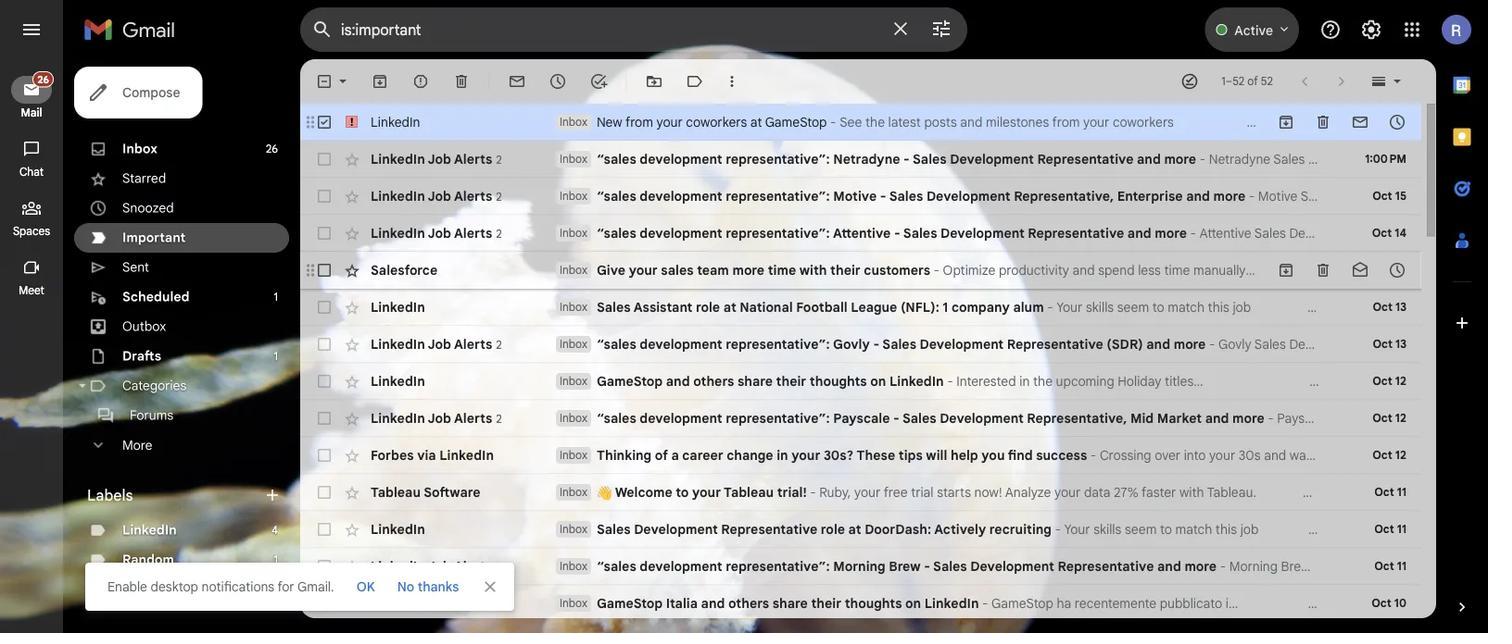 Task type: locate. For each thing, give the bounding box(es) containing it.
skills up the (sdr)
[[1086, 299, 1114, 316]]

delete image
[[452, 72, 471, 91]]

role
[[696, 299, 720, 316], [821, 522, 845, 538]]

sales down inbox "sales development representative": motive - sales development representative, enterprise and more -
[[903, 225, 937, 241]]

development for "sales development representative": morning brew - sales development representative and more
[[640, 559, 723, 575]]

"sales for "sales development representative": morning brew - sales development representative and more
[[597, 559, 636, 575]]

chat heading
[[0, 165, 63, 180]]

more up pubblicato
[[1185, 559, 1217, 575]]

search in mail image
[[306, 13, 339, 46]]

and up a
[[666, 373, 690, 390]]

advanced search options image
[[923, 10, 960, 47]]

gamestop left italia
[[597, 596, 663, 612]]

in right change
[[777, 448, 788, 464]]

0 vertical spatial 11
[[1397, 486, 1407, 500]]

alerts
[[454, 151, 492, 167], [454, 188, 492, 204], [454, 225, 492, 241], [454, 336, 492, 352], [454, 410, 492, 427], [454, 559, 492, 575]]

forbes via linkedin
[[371, 448, 494, 464]]

job for "sales development representative": netradyne - sales development representative and more
[[428, 151, 451, 167]]

1 horizontal spatial role
[[821, 522, 845, 538]]

skills up recentemente
[[1094, 522, 1122, 538]]

2 representative": from the top
[[726, 188, 830, 204]]

0 vertical spatial oct 13
[[1373, 301, 1407, 315]]

inbox for "sales development representative": netradyne - sales development representative and more
[[560, 152, 587, 166]]

inbox thinking of a career change in your 30s? these tips will help you find success -
[[560, 448, 1100, 464]]

inbox inside the inbox "sales development representative": govly - sales development representative (sdr) and more -
[[560, 338, 587, 352]]

0 vertical spatial oct 12
[[1373, 375, 1407, 389]]

1 representative": from the top
[[726, 151, 830, 167]]

forbes
[[371, 448, 414, 464]]

10 row from the top
[[300, 437, 1422, 475]]

11 for -
[[1397, 560, 1407, 574]]

row up the inbox "sales development representative": govly - sales development representative (sdr) and more -
[[300, 289, 1488, 326]]

1 vertical spatial match
[[1176, 522, 1212, 538]]

row up inbox "sales development representative": morning brew - sales development representative and more -
[[300, 512, 1488, 549]]

6 "sales from the top
[[597, 559, 636, 575]]

others up career
[[693, 373, 734, 390]]

give
[[597, 262, 626, 278]]

labels image
[[686, 72, 704, 91]]

in right interested
[[1020, 373, 1030, 390]]

3 2 from the top
[[496, 227, 502, 241]]

5 representative": from the top
[[726, 411, 830, 427]]

inbox inside 'inbox "sales development representative": payscale - sales development representative, mid market and more -'
[[560, 412, 587, 426]]

11 row from the top
[[300, 475, 1422, 512]]

6 development from the top
[[640, 559, 723, 575]]

6 2 from the top
[[496, 560, 502, 574]]

3 representative": from the top
[[726, 225, 830, 241]]

1 vertical spatial 13
[[1396, 338, 1407, 352]]

inbox for "sales development representative": attentive - sales development representative and more
[[560, 227, 587, 240]]

1 vertical spatial oct 11
[[1375, 523, 1407, 537]]

move to image
[[645, 72, 664, 91]]

3 oct 12 from the top
[[1373, 449, 1407, 463]]

and down enterprise
[[1128, 225, 1152, 241]]

2 vertical spatial at
[[849, 522, 861, 538]]

important
[[122, 230, 186, 246]]

1 for drafts
[[274, 350, 278, 364]]

sales down 👋 image
[[597, 522, 631, 538]]

coworkers up enterprise
[[1113, 114, 1174, 130]]

row up motive
[[300, 141, 1422, 178]]

representative": for morning
[[726, 559, 830, 575]]

0 vertical spatial representative,
[[1014, 188, 1114, 204]]

compose button
[[74, 67, 202, 119]]

representative": for attentive
[[726, 225, 830, 241]]

representative
[[1037, 151, 1134, 167], [1028, 225, 1124, 241], [1007, 336, 1104, 353], [721, 522, 818, 538], [1058, 559, 1154, 575]]

others right italia
[[728, 596, 769, 612]]

welcome
[[615, 485, 673, 501]]

1 vertical spatial thoughts
[[845, 596, 902, 612]]

5 alerts from the top
[[454, 410, 492, 427]]

linkedin job alerts 2 for "sales development representative": payscale - sales development representative, mid market and more
[[371, 410, 502, 427]]

0 horizontal spatial 52
[[1233, 75, 1245, 89]]

their right "with"
[[830, 262, 861, 278]]

None checkbox
[[315, 72, 334, 91], [315, 150, 334, 169], [315, 187, 334, 206], [315, 335, 334, 354], [315, 373, 334, 391], [315, 410, 334, 428], [315, 447, 334, 465], [315, 484, 334, 502], [315, 521, 334, 539], [315, 558, 334, 576], [315, 595, 334, 614], [315, 72, 334, 91], [315, 150, 334, 169], [315, 187, 334, 206], [315, 335, 334, 354], [315, 373, 334, 391], [315, 410, 334, 428], [315, 447, 334, 465], [315, 484, 334, 502], [315, 521, 334, 539], [315, 558, 334, 576], [315, 595, 334, 614]]

3 job from the top
[[428, 225, 451, 241]]

0 horizontal spatial tableau
[[371, 485, 421, 501]]

0 vertical spatial to
[[1153, 299, 1165, 316]]

row down the league
[[300, 326, 1422, 363]]

0 horizontal spatial in
[[777, 448, 788, 464]]

company
[[952, 299, 1010, 316]]

3 oct 11 from the top
[[1375, 560, 1407, 574]]

trial!
[[777, 485, 807, 501]]

settings image
[[1361, 19, 1383, 41]]

and right italia
[[701, 596, 725, 612]]

representative down alum
[[1007, 336, 1104, 353]]

categories link
[[122, 378, 187, 394]]

representative, left enterprise
[[1014, 188, 1114, 204]]

to
[[1153, 299, 1165, 316], [676, 485, 689, 501], [1160, 522, 1172, 538]]

5 "sales from the top
[[597, 411, 636, 427]]

2 vertical spatial to
[[1160, 522, 1172, 538]]

labels
[[87, 487, 133, 505]]

0 vertical spatial toolbar
[[1268, 113, 1416, 132]]

2 development from the top
[[640, 188, 723, 204]]

inbox inside inbox "sales development representative": motive - sales development representative, enterprise and more -
[[560, 190, 587, 203]]

5 row from the top
[[300, 252, 1422, 289]]

0 horizontal spatial from
[[626, 114, 653, 130]]

1 52 from the left
[[1233, 75, 1245, 89]]

2 12 from the top
[[1396, 412, 1407, 426]]

1 horizontal spatial at
[[750, 114, 762, 130]]

row down attentive
[[300, 252, 1422, 289]]

row down inbox "sales development representative": morning brew - sales development representative and more -
[[300, 586, 1488, 623]]

"sales for "sales development representative": govly - sales development representative (sdr) and more
[[597, 336, 636, 353]]

2 2 from the top
[[496, 190, 502, 204]]

no
[[397, 579, 414, 595]]

inbox inside inbox "sales development representative": morning brew - sales development representative and more -
[[560, 560, 587, 574]]

development for motive
[[927, 188, 1011, 204]]

their down national
[[776, 373, 807, 390]]

inbox link
[[122, 141, 158, 157]]

match up titles…
[[1168, 299, 1205, 316]]

oct 12 for ͏
[[1373, 375, 1407, 389]]

thoughts down 'govly'
[[810, 373, 867, 390]]

recentemente
[[1075, 596, 1157, 612]]

inbox inside the inbox new from your coworkers at gamestop - see the latest posts and milestones from your coworkers ͏ ͏ ͏ ͏ ͏ ͏ ͏ ͏ ͏ ͏ ͏ ͏ ͏ ͏ ͏ ͏ ͏ ͏ ͏ ͏ ͏ ͏ ͏ ͏ ͏ ͏ ͏ ͏ ͏ ͏ ͏ ͏ ͏ ͏ ͏ ͏ ͏ ͏ ͏ ͏ ͏ ͏ ͏ ͏ ͏ ͏ ͏ ͏ ͏ ͏ ͏ ͏ ͏ ͏ ͏ ͏ ͏ ͏ ͏ ͏ ͏ ͏ ͏ ͏ ͏ ͏ ͏ ͏ ͏ ͏ ͏ ͏ ͏
[[560, 115, 587, 129]]

labels heading
[[87, 487, 263, 505]]

inbox gamestop and others share their thoughts on linkedin - interested in the upcoming holiday titles… ͏ ͏ ͏ ͏ ͏ ͏ ͏ ͏ ͏ ͏ ͏ ͏ ͏ ͏ ͏ ͏ ͏ ͏ ͏ ͏ ͏ ͏ ͏ ͏ ͏ ͏ ͏ ͏ ͏ ͏ ͏ ͏ ͏ ͏ ͏ ͏ ͏ ͏ ͏ ͏ ͏ ͏ ͏ ͏ ͏ ͏ ͏ ͏ ͏ ͏ ͏ ͏ ͏ ͏ ͏ ͏ ͏ ͏ ͏ ͏ ͏ ͏ ͏ ͏ ͏ ͏ ͏ ͏ ͏ ͏ ͏ ͏ ͏ ͏ ͏ ͏ ͏ ͏ ͏
[[560, 373, 1466, 390]]

0 vertical spatial 12
[[1396, 375, 1407, 389]]

for
[[278, 579, 294, 595]]

1 for scheduled
[[274, 291, 278, 304]]

main content
[[300, 59, 1488, 634]]

1 12 from the top
[[1396, 375, 1407, 389]]

job for "sales development representative": payscale - sales development representative, mid market and more
[[428, 410, 451, 427]]

of for 52
[[1248, 75, 1258, 89]]

2 vertical spatial 12
[[1396, 449, 1407, 463]]

representative": for payscale
[[726, 411, 830, 427]]

5 linkedin job alerts 2 from the top
[[371, 410, 502, 427]]

row containing salesforce
[[300, 252, 1422, 289]]

inbox inside inbox gamestop italia and others share their thoughts on linkedin - gamestop ha recentemente pubblicato i… ͏ ͏ ͏ ͏ ͏ ͏ ͏ ͏ ͏ ͏ ͏ ͏ ͏ ͏ ͏ ͏ ͏ ͏ ͏ ͏ ͏ ͏ ͏ ͏ ͏ ͏ ͏ ͏ ͏ ͏ ͏ ͏ ͏ ͏ ͏ ͏ ͏ ͏ ͏ ͏ ͏ ͏ ͏ ͏ ͏ ͏ ͏ ͏ ͏ ͏ ͏ ͏ ͏ ͏ ͏ ͏ ͏ ͏ ͏ ͏ ͏ ͏ ͏ ͏ ͏ ͏ ͏ ͏ ͏ ͏ ͏ ͏ ͏ ͏ ͏ ͏
[[560, 597, 587, 611]]

0 vertical spatial thoughts
[[810, 373, 867, 390]]

2 11 from the top
[[1397, 523, 1407, 537]]

your right give
[[629, 262, 658, 278]]

inbox inside inbox "sales development representative": attentive - sales development representative and more -
[[560, 227, 587, 240]]

5 job from the top
[[428, 410, 451, 427]]

their down morning
[[811, 596, 842, 612]]

1 toolbar from the top
[[1268, 113, 1416, 132]]

oct
[[1373, 190, 1393, 203], [1372, 227, 1392, 240], [1373, 301, 1393, 315], [1373, 338, 1393, 352], [1373, 375, 1393, 389], [1373, 412, 1393, 426], [1373, 449, 1393, 463], [1375, 486, 1395, 500], [1375, 523, 1395, 537], [1375, 560, 1395, 574], [1372, 597, 1392, 611]]

1 vertical spatial toolbar
[[1268, 261, 1416, 280]]

1 oct 12 from the top
[[1373, 375, 1407, 389]]

your right "recruiting"
[[1064, 522, 1090, 538]]

2 alerts from the top
[[454, 188, 492, 204]]

success
[[1036, 448, 1087, 464]]

tips
[[899, 448, 923, 464]]

toolbar
[[1268, 113, 1416, 132], [1268, 261, 1416, 280]]

1 horizontal spatial coworkers
[[1113, 114, 1174, 130]]

and right the (sdr)
[[1147, 336, 1171, 353]]

these
[[857, 448, 895, 464]]

4 development from the top
[[640, 336, 723, 353]]

3 alerts from the top
[[454, 225, 492, 241]]

1
[[1222, 75, 1226, 89], [274, 291, 278, 304], [943, 299, 948, 316], [274, 350, 278, 364], [274, 554, 278, 568]]

oct 13
[[1373, 301, 1407, 315], [1373, 338, 1407, 352]]

0 vertical spatial their
[[830, 262, 861, 278]]

toolbar down toggle split pane mode image
[[1268, 113, 1416, 132]]

mail heading
[[0, 106, 63, 120]]

seem up recentemente
[[1125, 522, 1157, 538]]

1 oct 11 from the top
[[1375, 486, 1407, 500]]

development for "sales development representative": motive - sales development representative, enterprise and more
[[640, 188, 723, 204]]

4 representative": from the top
[[726, 336, 830, 353]]

3 row from the top
[[300, 178, 1422, 215]]

spaces heading
[[0, 224, 63, 239]]

representative, down upcoming
[[1027, 411, 1127, 427]]

of left a
[[655, 448, 668, 464]]

to up pubblicato
[[1160, 522, 1172, 538]]

5 2 from the top
[[496, 412, 502, 426]]

software
[[424, 485, 481, 501]]

inbox inside inbox "sales development representative": netradyne - sales development representative and more -
[[560, 152, 587, 166]]

1 vertical spatial 11
[[1397, 523, 1407, 537]]

0 horizontal spatial coworkers
[[686, 114, 747, 130]]

from right the new
[[626, 114, 653, 130]]

1 vertical spatial 12
[[1396, 412, 1407, 426]]

2 for "sales development representative": motive - sales development representative, enterprise and more
[[496, 190, 502, 204]]

and right posts
[[960, 114, 983, 130]]

1 alerts from the top
[[454, 151, 492, 167]]

12 for -
[[1396, 449, 1407, 463]]

0 vertical spatial 13
[[1396, 301, 1407, 315]]

job for "sales development representative": motive - sales development representative, enterprise and more
[[428, 188, 451, 204]]

representative up recentemente
[[1058, 559, 1154, 575]]

sent link
[[122, 259, 149, 276]]

your right alum
[[1057, 299, 1083, 316]]

1 vertical spatial on
[[906, 596, 921, 612]]

0 vertical spatial job
[[1233, 299, 1251, 316]]

row down motive
[[300, 215, 1422, 252]]

2 vertical spatial oct 11
[[1375, 560, 1407, 574]]

sales down actively
[[933, 559, 967, 575]]

3 12 from the top
[[1396, 449, 1407, 463]]

oct 15
[[1373, 190, 1407, 203]]

"sales for "sales development representative": payscale - sales development representative, mid market and more
[[597, 411, 636, 427]]

job for "sales development representative": attentive - sales development representative and more
[[428, 225, 451, 241]]

toolbar for -
[[1268, 261, 1416, 280]]

tableau down forbes
[[371, 485, 421, 501]]

4 "sales from the top
[[597, 336, 636, 353]]

representative": for netradyne
[[726, 151, 830, 167]]

1 horizontal spatial 52
[[1261, 75, 1273, 89]]

0 horizontal spatial role
[[696, 299, 720, 316]]

inbox inside inbox give your sales team more time with their customers -
[[560, 264, 587, 278]]

2 linkedin job alerts 2 from the top
[[371, 188, 502, 204]]

inbox for "sales development representative": morning brew - sales development representative and more
[[560, 560, 587, 574]]

inbox "sales development representative": motive - sales development representative, enterprise and more -
[[560, 188, 1258, 204]]

52
[[1233, 75, 1245, 89], [1261, 75, 1273, 89]]

upcoming
[[1056, 373, 1115, 390]]

"sales for "sales development representative": netradyne - sales development representative and more
[[597, 151, 636, 167]]

tableau
[[371, 485, 421, 501], [724, 485, 774, 501]]

1 vertical spatial representative,
[[1027, 411, 1127, 427]]

3 "sales from the top
[[597, 225, 636, 241]]

netradyne
[[833, 151, 900, 167]]

notifications
[[202, 579, 274, 595]]

None checkbox
[[315, 113, 334, 132], [315, 224, 334, 243], [315, 261, 334, 280], [315, 298, 334, 317], [315, 113, 334, 132], [315, 224, 334, 243], [315, 261, 334, 280], [315, 298, 334, 317]]

row down these
[[300, 475, 1422, 512]]

sales down the (nfl):
[[883, 336, 917, 353]]

tableau down change
[[724, 485, 774, 501]]

match up pubblicato
[[1176, 522, 1212, 538]]

"sales for "sales development representative": attentive - sales development representative and more
[[597, 225, 636, 241]]

role down team
[[696, 299, 720, 316]]

2 oct 11 from the top
[[1375, 523, 1407, 537]]

job
[[1233, 299, 1251, 316], [1241, 522, 1259, 538]]

2 vertical spatial 11
[[1397, 560, 1407, 574]]

0 vertical spatial others
[[693, 373, 734, 390]]

oct 11 for -
[[1375, 560, 1407, 574]]

0 vertical spatial in
[[1020, 373, 1030, 390]]

the left upcoming
[[1033, 373, 1053, 390]]

of right offline sync status image
[[1248, 75, 1258, 89]]

1 horizontal spatial of
[[1248, 75, 1258, 89]]

development for attentive
[[941, 225, 1025, 241]]

2 "sales from the top
[[597, 188, 636, 204]]

2 vertical spatial oct 12
[[1373, 449, 1407, 463]]

0 horizontal spatial of
[[655, 448, 668, 464]]

6 alerts from the top
[[454, 559, 492, 575]]

row down doordash: at bottom
[[300, 549, 1422, 586]]

1 vertical spatial at
[[724, 299, 736, 316]]

0 vertical spatial on
[[871, 373, 886, 390]]

more right market
[[1233, 411, 1265, 427]]

inbox for sales development representative role at doordash: actively recruiting
[[560, 523, 587, 537]]

recruiting
[[990, 522, 1052, 538]]

development for "sales development representative": netradyne - sales development representative and more
[[640, 151, 723, 167]]

inbox for thinking of a career change in your 30s? these tips will help you find success
[[560, 449, 587, 463]]

sales up tips
[[903, 411, 937, 427]]

to down a
[[676, 485, 689, 501]]

2 job from the top
[[428, 188, 451, 204]]

0 vertical spatial this
[[1208, 299, 1230, 316]]

gmail image
[[83, 11, 184, 48]]

snoozed link
[[122, 200, 174, 216]]

the right see
[[866, 114, 885, 130]]

4 job from the top
[[428, 336, 451, 352]]

career
[[682, 448, 723, 464]]

no thanks link
[[390, 571, 466, 604]]

6 representative": from the top
[[726, 559, 830, 575]]

1:00 pm
[[1365, 152, 1407, 166]]

2 from from the left
[[1052, 114, 1080, 130]]

representative,
[[1014, 188, 1114, 204], [1027, 411, 1127, 427]]

0 horizontal spatial at
[[724, 299, 736, 316]]

1 horizontal spatial tableau
[[724, 485, 774, 501]]

0 vertical spatial share
[[738, 373, 773, 390]]

inbox
[[560, 115, 587, 129], [122, 141, 158, 157], [560, 152, 587, 166], [560, 190, 587, 203], [560, 227, 587, 240], [560, 264, 587, 278], [560, 301, 587, 315], [560, 338, 587, 352], [560, 375, 587, 389], [560, 412, 587, 426], [560, 449, 587, 463], [560, 486, 587, 500], [560, 523, 587, 537], [560, 560, 587, 574], [560, 597, 587, 611]]

of for thinking
[[655, 448, 668, 464]]

0 horizontal spatial the
[[866, 114, 885, 130]]

1 horizontal spatial 26
[[266, 142, 278, 156]]

0 vertical spatial 26
[[37, 73, 49, 86]]

ok
[[356, 579, 375, 595]]

0 vertical spatial your
[[1057, 299, 1083, 316]]

inbox inside 'inbox sales assistant role at national football league (nfl): 1 company alum - your skills seem to match this job ͏ ͏ ͏ ͏ ͏ ͏ ͏ ͏ ͏ ͏ ͏ ͏ ͏ ͏ ͏ ͏ ͏ ͏ ͏ ͏ ͏ ͏ ͏ ͏ ͏ ͏ ͏ ͏ ͏ ͏ ͏ ͏ ͏ ͏ ͏ ͏ ͏ ͏ ͏ ͏ ͏ ͏ ͏ ͏ ͏ ͏ ͏ ͏ ͏ ͏ ͏ ͏ ͏ ͏ ͏ ͏ ͏ ͏ ͏ ͏ ͏ ͏ ͏ ͏ ͏ ͏ ͏ ͏ ͏ ͏ ͏ ͏'
[[560, 301, 587, 315]]

snooze image
[[549, 72, 567, 91]]

row
[[300, 104, 1422, 141], [300, 141, 1422, 178], [300, 178, 1422, 215], [300, 215, 1422, 252], [300, 252, 1422, 289], [300, 289, 1488, 326], [300, 326, 1422, 363], [300, 363, 1466, 400], [300, 400, 1422, 437], [300, 437, 1422, 475], [300, 475, 1422, 512], [300, 512, 1488, 549], [300, 549, 1422, 586], [300, 586, 1488, 623]]

row up netradyne
[[300, 104, 1422, 141]]

0 vertical spatial the
[[866, 114, 885, 130]]

0 vertical spatial oct 11
[[1375, 486, 1407, 500]]

inbox for "sales development representative": motive - sales development representative, enterprise and more
[[560, 190, 587, 203]]

inbox for sales assistant role at national football league (nfl): 1 company alum
[[560, 301, 587, 315]]

inbox for give your sales team more time with their customers
[[560, 264, 587, 278]]

0 vertical spatial of
[[1248, 75, 1258, 89]]

interested
[[957, 373, 1016, 390]]

1 tableau from the left
[[371, 485, 421, 501]]

your left 30s?
[[792, 448, 820, 464]]

1 vertical spatial oct 12
[[1373, 412, 1407, 426]]

4 row from the top
[[300, 215, 1422, 252]]

development for "sales development representative": govly - sales development representative (sdr) and more
[[640, 336, 723, 353]]

national
[[740, 299, 793, 316]]

alum
[[1013, 299, 1044, 316]]

enterprise
[[1117, 188, 1183, 204]]

inbox inside inbox gamestop and others share their thoughts on linkedin - interested in the upcoming holiday titles… ͏ ͏ ͏ ͏ ͏ ͏ ͏ ͏ ͏ ͏ ͏ ͏ ͏ ͏ ͏ ͏ ͏ ͏ ͏ ͏ ͏ ͏ ͏ ͏ ͏ ͏ ͏ ͏ ͏ ͏ ͏ ͏ ͏ ͏ ͏ ͏ ͏ ͏ ͏ ͏ ͏ ͏ ͏ ͏ ͏ ͏ ͏ ͏ ͏ ͏ ͏ ͏ ͏ ͏ ͏ ͏ ͏ ͏ ͏ ͏ ͏ ͏ ͏ ͏ ͏ ͏ ͏ ͏ ͏ ͏ ͏ ͏ ͏ ͏ ͏ ͏ ͏ ͏ ͏
[[560, 375, 587, 389]]

no thanks
[[397, 579, 459, 595]]

(sdr)
[[1107, 336, 1143, 353]]

1 job from the top
[[428, 151, 451, 167]]

row containing forbes via linkedin
[[300, 437, 1422, 475]]

morning
[[833, 559, 886, 575]]

1 vertical spatial your
[[1064, 522, 1090, 538]]

development
[[950, 151, 1034, 167], [927, 188, 1011, 204], [941, 225, 1025, 241], [920, 336, 1004, 353], [940, 411, 1024, 427], [634, 522, 718, 538], [971, 559, 1055, 575]]

main content containing linkedin
[[300, 59, 1488, 634]]

seem up the (sdr)
[[1117, 299, 1149, 316]]

inbox inside the inbox sales development representative role at doordash: actively recruiting - your skills seem to match this job ͏ ͏ ͏ ͏ ͏ ͏ ͏ ͏ ͏ ͏ ͏ ͏ ͏ ͏ ͏ ͏ ͏ ͏ ͏ ͏ ͏ ͏ ͏ ͏ ͏ ͏ ͏ ͏ ͏ ͏ ͏ ͏ ͏ ͏ ͏ ͏ ͏ ͏ ͏ ͏ ͏ ͏ ͏ ͏ ͏ ͏ ͏ ͏ ͏ ͏ ͏ ͏ ͏ ͏ ͏ ͏ ͏ ͏ ͏ ͏ ͏ ͏ ͏ ͏ ͏ ͏ ͏ ͏ ͏ ͏
[[560, 523, 587, 537]]

1 "sales from the top
[[597, 151, 636, 167]]

skills
[[1086, 299, 1114, 316], [1094, 522, 1122, 538]]

from right milestones
[[1052, 114, 1080, 130]]

categories
[[122, 378, 187, 394]]

important link
[[122, 230, 186, 246]]

1 2 from the top
[[496, 153, 502, 167]]

toggle split pane mode image
[[1370, 72, 1388, 91]]

new
[[597, 114, 623, 130]]

1 development from the top
[[640, 151, 723, 167]]

1 vertical spatial 26
[[266, 142, 278, 156]]

main menu image
[[20, 19, 43, 41]]

0 vertical spatial role
[[696, 299, 720, 316]]

navigation
[[0, 59, 65, 634]]

oct 12
[[1373, 375, 1407, 389], [1373, 412, 1407, 426], [1373, 449, 1407, 463]]

inbox "sales development representative": govly - sales development representative (sdr) and more -
[[560, 336, 1219, 353]]

3 linkedin job alerts 2 from the top
[[371, 225, 502, 241]]

more button
[[74, 431, 289, 461]]

ok link
[[349, 571, 382, 604]]

13
[[1396, 301, 1407, 315], [1396, 338, 1407, 352]]

sales down give
[[597, 299, 631, 316]]

2 toolbar from the top
[[1268, 261, 1416, 280]]

alerts for "sales development representative": attentive - sales development representative and more
[[454, 225, 492, 241]]

thoughts down morning
[[845, 596, 902, 612]]

a
[[671, 448, 679, 464]]

1 vertical spatial oct 13
[[1373, 338, 1407, 352]]

1 vertical spatial of
[[655, 448, 668, 464]]

representative down enterprise
[[1028, 225, 1124, 241]]

0 vertical spatial match
[[1168, 299, 1205, 316]]

1 linkedin job alerts 2 from the top
[[371, 151, 502, 167]]

2 52 from the left
[[1261, 75, 1273, 89]]

2 horizontal spatial at
[[849, 522, 861, 538]]

more
[[122, 438, 152, 454]]

i…
[[1226, 596, 1238, 612]]

at for representative
[[849, 522, 861, 538]]

forums link
[[130, 408, 173, 424]]

toolbar for latest
[[1268, 113, 1416, 132]]

customers
[[864, 262, 930, 278]]

representative for "sales development representative": govly - sales development representative (sdr) and more
[[1007, 336, 1104, 353]]

scheduled link
[[122, 289, 190, 305]]

stripe link
[[122, 582, 157, 598]]

0 horizontal spatial on
[[871, 373, 886, 390]]

representative up enterprise
[[1037, 151, 1134, 167]]

salesforce
[[371, 262, 438, 278]]

8 row from the top
[[300, 363, 1466, 400]]

12 for ͏
[[1396, 375, 1407, 389]]

your right milestones
[[1083, 114, 1110, 130]]

1 horizontal spatial the
[[1033, 373, 1053, 390]]

row down payscale on the right of the page
[[300, 437, 1422, 475]]

12
[[1396, 375, 1407, 389], [1396, 412, 1407, 426], [1396, 449, 1407, 463]]

1 horizontal spatial from
[[1052, 114, 1080, 130]]

gamestop
[[765, 114, 827, 130], [597, 373, 663, 390], [597, 596, 663, 612], [992, 596, 1054, 612]]

development
[[640, 151, 723, 167], [640, 188, 723, 204], [640, 225, 723, 241], [640, 336, 723, 353], [640, 411, 723, 427], [640, 559, 723, 575]]

2 for "sales development representative": payscale - sales development representative, mid market and more
[[496, 412, 502, 426]]

row up these
[[300, 400, 1422, 437]]

5 development from the top
[[640, 411, 723, 427]]

and up enterprise
[[1137, 151, 1161, 167]]

2 vertical spatial their
[[811, 596, 842, 612]]

alert
[[30, 43, 1459, 612]]

coworkers down more icon
[[686, 114, 747, 130]]

1 vertical spatial role
[[821, 522, 845, 538]]

0 vertical spatial at
[[750, 114, 762, 130]]

row down the inbox "sales development representative": govly - sales development representative (sdr) and more -
[[300, 363, 1466, 400]]

more up titles…
[[1174, 336, 1206, 353]]

more image
[[723, 72, 741, 91]]

1 horizontal spatial in
[[1020, 373, 1030, 390]]

on down the inbox "sales development representative": govly - sales development representative (sdr) and more -
[[871, 373, 886, 390]]

3 development from the top
[[640, 225, 723, 241]]

representative for "sales development representative": attentive - sales development representative and more
[[1028, 225, 1124, 241]]

drafts link
[[122, 348, 161, 365]]

inbox inside inbox thinking of a career change in your 30s? these tips will help you find success -
[[560, 449, 587, 463]]

to up holiday
[[1153, 299, 1165, 316]]

representative, for enterprise
[[1014, 188, 1114, 204]]

13 row from the top
[[300, 549, 1422, 586]]

via
[[417, 448, 436, 464]]

0 horizontal spatial 26
[[37, 73, 49, 86]]

3 11 from the top
[[1397, 560, 1407, 574]]

on down brew
[[906, 596, 921, 612]]

toolbar down oct 14
[[1268, 261, 1416, 280]]

14
[[1395, 227, 1407, 240]]

role up morning
[[821, 522, 845, 538]]

tab list
[[1436, 59, 1488, 567]]

row up attentive
[[300, 178, 1422, 215]]



Task type: vqa. For each thing, say whether or not it's contained in the screenshot.
representative": for Motive
yes



Task type: describe. For each thing, give the bounding box(es) containing it.
team
[[697, 262, 729, 278]]

1 vertical spatial the
[[1033, 373, 1053, 390]]

development for "sales development representative": attentive - sales development representative and more
[[640, 225, 723, 241]]

1 vertical spatial this
[[1216, 522, 1237, 538]]

14 row from the top
[[300, 586, 1488, 623]]

oct 12 for -
[[1373, 449, 1407, 463]]

gamestop up thinking
[[597, 373, 663, 390]]

your down career
[[692, 485, 721, 501]]

will
[[926, 448, 947, 464]]

sales down posts
[[913, 151, 947, 167]]

inbox for new from your coworkers at gamestop
[[560, 115, 587, 129]]

inbox sales development representative role at doordash: actively recruiting - your skills seem to match this job ͏ ͏ ͏ ͏ ͏ ͏ ͏ ͏ ͏ ͏ ͏ ͏ ͏ ͏ ͏ ͏ ͏ ͏ ͏ ͏ ͏ ͏ ͏ ͏ ͏ ͏ ͏ ͏ ͏ ͏ ͏ ͏ ͏ ͏ ͏ ͏ ͏ ͏ ͏ ͏ ͏ ͏ ͏ ͏ ͏ ͏ ͏ ͏ ͏ ͏ ͏ ͏ ͏ ͏ ͏ ͏ ͏ ͏ ͏ ͏ ͏ ͏ ͏ ͏ ͏ ͏ ͏ ͏ ͏ ͏
[[560, 522, 1488, 538]]

alerts for "sales development representative": netradyne - sales development representative and more
[[454, 151, 492, 167]]

you
[[982, 448, 1005, 464]]

linkedin job alerts 2 for "sales development representative": netradyne - sales development representative and more
[[371, 151, 502, 167]]

desktop
[[151, 579, 198, 595]]

oct 14
[[1372, 227, 1407, 240]]

chat
[[19, 165, 44, 179]]

sales
[[661, 262, 694, 278]]

inbox for gamestop and others share their thoughts on linkedin
[[560, 375, 587, 389]]

actively
[[934, 522, 986, 538]]

see
[[840, 114, 862, 130]]

representative, for mid
[[1027, 411, 1127, 427]]

milestones
[[986, 114, 1049, 130]]

alerts for "sales development representative": motive - sales development representative, enterprise and more
[[454, 188, 492, 204]]

and right enterprise
[[1186, 188, 1210, 204]]

representative for "sales development representative": netradyne - sales development representative and more
[[1037, 151, 1134, 167]]

thinking
[[597, 448, 652, 464]]

1 oct 13 from the top
[[1373, 301, 1407, 315]]

thanks
[[418, 579, 459, 595]]

10
[[1395, 597, 1407, 611]]

and right market
[[1205, 411, 1229, 427]]

market
[[1157, 411, 1202, 427]]

26 link
[[11, 71, 54, 104]]

2 tableau from the left
[[724, 485, 774, 501]]

1 from from the left
[[626, 114, 653, 130]]

sent
[[122, 259, 149, 276]]

motive
[[833, 188, 877, 204]]

4 linkedin job alerts 2 from the top
[[371, 336, 502, 352]]

attentive
[[833, 225, 891, 241]]

oct 11 for seem
[[1375, 523, 1407, 537]]

1 coworkers from the left
[[686, 114, 747, 130]]

italia
[[666, 596, 698, 612]]

4 2 from the top
[[496, 338, 502, 352]]

pubblicato
[[1160, 596, 1223, 612]]

Search in mail search field
[[300, 7, 968, 52]]

development for netradyne
[[950, 151, 1034, 167]]

row containing tableau software
[[300, 475, 1422, 512]]

gamestop left ha
[[992, 596, 1054, 612]]

inbox gamestop italia and others share their thoughts on linkedin - gamestop ha recentemente pubblicato i… ͏ ͏ ͏ ͏ ͏ ͏ ͏ ͏ ͏ ͏ ͏ ͏ ͏ ͏ ͏ ͏ ͏ ͏ ͏ ͏ ͏ ͏ ͏ ͏ ͏ ͏ ͏ ͏ ͏ ͏ ͏ ͏ ͏ ͏ ͏ ͏ ͏ ͏ ͏ ͏ ͏ ͏ ͏ ͏ ͏ ͏ ͏ ͏ ͏ ͏ ͏ ͏ ͏ ͏ ͏ ͏ ͏ ͏ ͏ ͏ ͏ ͏ ͏ ͏ ͏ ͏ ͏ ͏ ͏ ͏ ͏ ͏ ͏ ͏ ͏ ͏
[[560, 596, 1488, 612]]

12 row from the top
[[300, 512, 1488, 549]]

football
[[796, 299, 848, 316]]

enable desktop notifications for gmail.
[[108, 579, 334, 595]]

2 oct 12 from the top
[[1373, 412, 1407, 426]]

and up pubblicato
[[1158, 559, 1181, 575]]

add to tasks image
[[589, 72, 608, 91]]

1 vertical spatial skills
[[1094, 522, 1122, 538]]

latest
[[888, 114, 921, 130]]

inbox give your sales team more time with their customers -
[[560, 262, 943, 278]]

archive image
[[371, 72, 389, 91]]

doordash:
[[865, 522, 931, 538]]

2 13 from the top
[[1396, 338, 1407, 352]]

spaces
[[13, 225, 50, 239]]

development for payscale
[[940, 411, 1024, 427]]

support image
[[1320, 19, 1342, 41]]

26 inside '26' link
[[37, 73, 49, 86]]

1 vertical spatial seem
[[1125, 522, 1157, 538]]

6 linkedin job alerts 2 from the top
[[371, 559, 502, 575]]

tableau software
[[371, 485, 481, 501]]

inbox "sales development representative": morning brew - sales development representative and more -
[[560, 559, 1230, 575]]

1 13 from the top
[[1396, 301, 1407, 315]]

1 vertical spatial job
[[1241, 522, 1259, 538]]

at for your
[[750, 114, 762, 130]]

compose
[[122, 84, 180, 101]]

👋 image
[[597, 486, 612, 502]]

ha
[[1057, 596, 1072, 612]]

inbox new from your coworkers at gamestop - see the latest posts and milestones from your coworkers ͏ ͏ ͏ ͏ ͏ ͏ ͏ ͏ ͏ ͏ ͏ ͏ ͏ ͏ ͏ ͏ ͏ ͏ ͏ ͏ ͏ ͏ ͏ ͏ ͏ ͏ ͏ ͏ ͏ ͏ ͏ ͏ ͏ ͏ ͏ ͏ ͏ ͏ ͏ ͏ ͏ ͏ ͏ ͏ ͏ ͏ ͏ ͏ ͏ ͏ ͏ ͏ ͏ ͏ ͏ ͏ ͏ ͏ ͏ ͏ ͏ ͏ ͏ ͏ ͏ ͏ ͏ ͏ ͏ ͏ ͏ ͏ ͏
[[560, 114, 1416, 130]]

sales down inbox "sales development representative": netradyne - sales development representative and more - on the top
[[889, 188, 923, 204]]

report spam image
[[411, 72, 430, 91]]

2 row from the top
[[300, 141, 1422, 178]]

inbox "sales development representative": payscale - sales development representative, mid market and more -
[[560, 411, 1277, 427]]

inbox sales assistant role at national football league (nfl): 1 company alum - your skills seem to match this job ͏ ͏ ͏ ͏ ͏ ͏ ͏ ͏ ͏ ͏ ͏ ͏ ͏ ͏ ͏ ͏ ͏ ͏ ͏ ͏ ͏ ͏ ͏ ͏ ͏ ͏ ͏ ͏ ͏ ͏ ͏ ͏ ͏ ͏ ͏ ͏ ͏ ͏ ͏ ͏ ͏ ͏ ͏ ͏ ͏ ͏ ͏ ͏ ͏ ͏ ͏ ͏ ͏ ͏ ͏ ͏ ͏ ͏ ͏ ͏ ͏ ͏ ͏ ͏ ͏ ͏ ͏ ͏ ͏ ͏ ͏ ͏
[[560, 299, 1488, 316]]

forums
[[130, 408, 173, 424]]

stripe
[[122, 582, 157, 598]]

6 job from the top
[[428, 559, 451, 575]]

gamestop left see
[[765, 114, 827, 130]]

inbox for "sales development representative": govly - sales development representative (sdr) and more
[[560, 338, 587, 352]]

your down 'move to' icon
[[657, 114, 683, 130]]

4
[[272, 524, 278, 538]]

9 row from the top
[[300, 400, 1422, 437]]

1 horizontal spatial on
[[906, 596, 921, 612]]

oct 10
[[1372, 597, 1407, 611]]

0 vertical spatial seem
[[1117, 299, 1149, 316]]

more down enterprise
[[1155, 225, 1187, 241]]

alerts for "sales development representative": payscale - sales development representative, mid market and more
[[454, 410, 492, 427]]

enable
[[108, 579, 147, 595]]

clear search image
[[882, 10, 919, 47]]

1 11 from the top
[[1397, 486, 1407, 500]]

posts
[[924, 114, 957, 130]]

2 for "sales development representative": netradyne - sales development representative and more
[[496, 153, 502, 167]]

"sales for "sales development representative": motive - sales development representative, enterprise and more
[[597, 188, 636, 204]]

linkedin job alerts 2 for "sales development representative": motive - sales development representative, enterprise and more
[[371, 188, 502, 204]]

1 row from the top
[[300, 104, 1422, 141]]

7 row from the top
[[300, 326, 1422, 363]]

drafts
[[122, 348, 161, 365]]

change
[[727, 448, 773, 464]]

assistant
[[634, 299, 693, 316]]

alert containing enable desktop notifications for gmail.
[[30, 43, 1459, 612]]

more right enterprise
[[1214, 188, 1246, 204]]

outbox link
[[122, 319, 166, 335]]

scheduled
[[122, 289, 190, 305]]

meet heading
[[0, 284, 63, 298]]

more up enterprise
[[1164, 151, 1197, 167]]

govly
[[833, 336, 870, 353]]

welcome to your tableau trial!
[[612, 485, 807, 501]]

navigation containing mail
[[0, 59, 65, 634]]

brew
[[889, 559, 921, 575]]

offline sync status image
[[1181, 72, 1199, 91]]

with
[[800, 262, 827, 278]]

1 vertical spatial to
[[676, 485, 689, 501]]

2 for "sales development representative": attentive - sales development representative and more
[[496, 227, 502, 241]]

titles…
[[1165, 373, 1204, 390]]

mark as unread image
[[508, 72, 526, 91]]

2 coworkers from the left
[[1113, 114, 1174, 130]]

1 vertical spatial share
[[773, 596, 808, 612]]

6 row from the top
[[300, 289, 1488, 326]]

1 inside row
[[943, 299, 948, 316]]

meet
[[19, 284, 44, 298]]

outbox
[[122, 319, 166, 335]]

inbox "sales development representative": netradyne - sales development representative and more -
[[560, 151, 1209, 167]]

inbox for gamestop italia and others share their thoughts on linkedin
[[560, 597, 587, 611]]

random
[[122, 552, 174, 569]]

1 vertical spatial in
[[777, 448, 788, 464]]

linkedin job alerts 2 for "sales development representative": attentive - sales development representative and more
[[371, 225, 502, 241]]

development for govly
[[920, 336, 1004, 353]]

development for "sales development representative": payscale - sales development representative, mid market and more
[[640, 411, 723, 427]]

11 for seem
[[1397, 523, 1407, 537]]

1 for random
[[274, 554, 278, 568]]

30s?
[[824, 448, 854, 464]]

gmail.
[[297, 579, 334, 595]]

1 vertical spatial others
[[728, 596, 769, 612]]

time
[[768, 262, 796, 278]]

1 vertical spatial their
[[776, 373, 807, 390]]

representative": for motive
[[726, 188, 830, 204]]

4 alerts from the top
[[454, 336, 492, 352]]

representative down trial!
[[721, 522, 818, 538]]

payscale
[[833, 411, 890, 427]]

snoozed
[[122, 200, 174, 216]]

(nfl):
[[901, 299, 940, 316]]

inbox for "sales development representative": payscale - sales development representative, mid market and more
[[560, 412, 587, 426]]

15
[[1395, 190, 1407, 203]]

0 vertical spatial skills
[[1086, 299, 1114, 316]]

representative": for govly
[[726, 336, 830, 353]]

Search in mail text field
[[341, 20, 879, 39]]

2 oct 13 from the top
[[1373, 338, 1407, 352]]

more left time
[[733, 262, 765, 278]]

mid
[[1131, 411, 1154, 427]]



